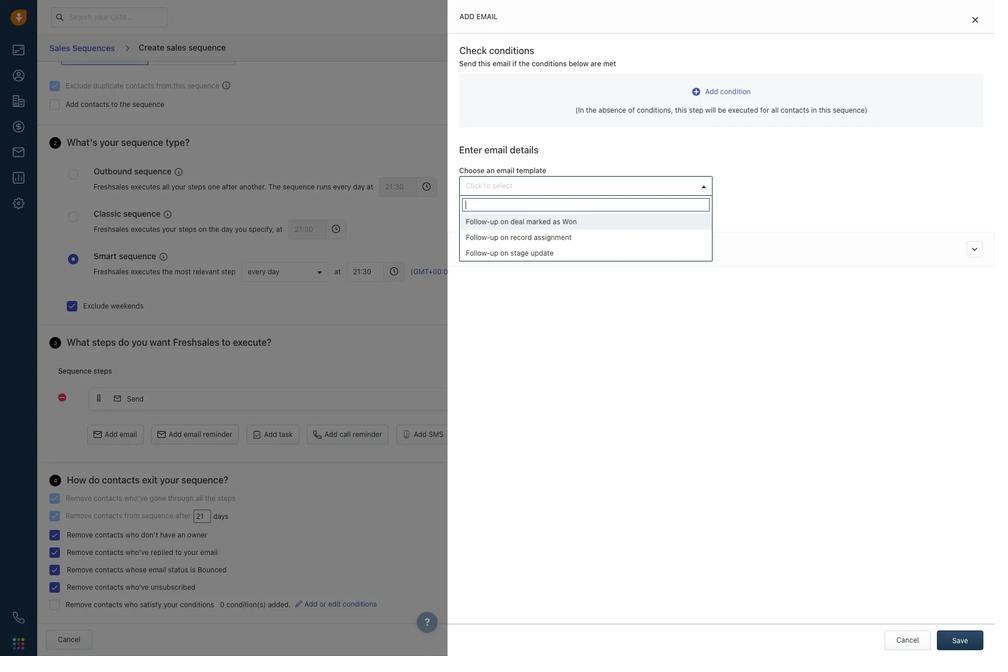 Task type: locate. For each thing, give the bounding box(es) containing it.
0 vertical spatial of
[[862, 94, 869, 103]]

0 horizontal spatial of
[[628, 106, 635, 115]]

reminder for add email reminder
[[203, 430, 232, 439]]

0 horizontal spatial reminder
[[203, 430, 232, 439]]

None search field
[[463, 198, 710, 211]]

freshsales executes your steps on the day you specify, at
[[94, 225, 283, 234]]

duplicate
[[93, 81, 124, 90]]

or down crm.
[[820, 114, 827, 123]]

runs
[[317, 183, 331, 191]]

for inside a sales sequence is a series of steps you can set up to nurture contacts in the crm. a step can be an email, task, call reminder, email reminder, or sms. once your steps are lined up, the crm executes them automatically for you.
[[864, 124, 873, 133]]

an left 'email,'
[[886, 104, 894, 113]]

of right series
[[862, 94, 869, 103]]

freshsales for smart
[[94, 267, 129, 276]]

is inside a sales sequence is a series of steps you can set up to nurture contacts in the crm. a step can be an email, task, call reminder, email reminder, or sms. once your steps are lined up, the crm executes them automatically for you.
[[828, 94, 833, 103]]

executes down classic sequence
[[131, 225, 160, 234]]

<span class=" ">sales reps can use this for traditional drip campaigns e.g. reengaging with cold prospects</span> image
[[175, 168, 183, 176]]

2 reminder from the left
[[353, 430, 382, 439]]

to left nurture
[[941, 94, 948, 103]]

what
[[768, 74, 788, 84], [67, 337, 90, 348]]

send
[[460, 59, 477, 68], [127, 395, 144, 403]]

this down check
[[479, 59, 491, 68]]

is right status
[[190, 566, 196, 574]]

create up 'exclude duplicate contacts from this sequence'
[[139, 42, 164, 52]]

contacts
[[126, 81, 154, 90], [81, 100, 109, 109], [768, 104, 797, 113], [781, 106, 810, 115], [102, 475, 140, 486], [94, 494, 122, 503], [94, 512, 122, 520], [95, 531, 124, 540], [95, 548, 124, 557], [95, 566, 124, 574], [95, 583, 124, 592], [94, 601, 122, 609]]

0 horizontal spatial or
[[320, 600, 326, 609]]

1 horizontal spatial reminder,
[[948, 104, 979, 113]]

automatically
[[818, 124, 862, 133]]

up left email
[[490, 249, 499, 257]]

conditions left below
[[532, 59, 567, 68]]

1 vertical spatial every
[[248, 267, 266, 276]]

are inside check conditions send this email if the conditions below are met
[[591, 59, 602, 68]]

the down duplicate
[[120, 100, 130, 109]]

smart
[[94, 251, 117, 261]]

sms
[[429, 430, 444, 439]]

1 horizontal spatial after
[[222, 183, 238, 191]]

your inside a sales sequence is a series of steps you can set up to nurture contacts in the crm. a step can be an email, task, call reminder, email reminder, or sms. once your steps are lined up, the crm executes them automatically for you.
[[868, 114, 882, 123]]

cancel button left save
[[885, 631, 931, 651]]

0 horizontal spatial cancel
[[58, 636, 80, 644]]

contacts down duplicate
[[81, 100, 109, 109]]

email up check
[[477, 12, 498, 21]]

1 horizontal spatial at
[[335, 267, 341, 276]]

template
[[517, 167, 547, 175], [516, 199, 545, 208]]

1 horizontal spatial of
[[862, 94, 869, 103]]

email,
[[896, 104, 915, 113]]

step left will
[[689, 106, 704, 115]]

Search your CRM... text field
[[51, 7, 167, 27]]

0 vertical spatial call
[[935, 104, 946, 113]]

if
[[513, 59, 517, 68]]

0 vertical spatial add email
[[460, 12, 498, 21]]

0 horizontal spatial are
[[591, 59, 602, 68]]

every contact has a unique email address, so don't worry about duplication. image
[[222, 81, 230, 89]]

a up the sms.
[[839, 104, 843, 113]]

email inside the add email button
[[120, 430, 137, 439]]

0 vertical spatial are
[[591, 59, 602, 68]]

follow-up on stage update
[[466, 249, 554, 257]]

contacts up remove contacts who don't have an owner
[[94, 512, 122, 520]]

exclude duplicate contacts from this sequence
[[66, 81, 219, 90]]

1 horizontal spatial step
[[689, 106, 704, 115]]

1 horizontal spatial call
[[935, 104, 946, 113]]

1 horizontal spatial cancel
[[897, 636, 919, 645]]

from up remove contacts who don't have an owner
[[124, 512, 140, 520]]

who down remove contacts who've unsubscribed
[[124, 601, 138, 609]]

close image
[[973, 16, 979, 23]]

reminder left add sms button
[[353, 430, 382, 439]]

this inside check conditions send this email if the conditions below are met
[[479, 59, 491, 68]]

add email up check
[[460, 12, 498, 21]]

add inside button
[[169, 430, 182, 439]]

conditions left 0
[[180, 601, 214, 609]]

phone element
[[7, 606, 30, 630]]

1 horizontal spatial add email
[[460, 12, 498, 21]]

have
[[160, 531, 176, 540]]

won
[[562, 217, 577, 226]]

for left you.
[[864, 124, 873, 133]]

update
[[531, 249, 554, 257]]

0 horizontal spatial day
[[221, 225, 233, 234]]

exclude left "weekends"
[[83, 302, 109, 310]]

create down the click to select
[[473, 199, 494, 208]]

email left if
[[493, 59, 511, 68]]

or
[[820, 114, 827, 123], [320, 600, 326, 609]]

executes left 'them'
[[768, 124, 798, 133]]

conditions
[[489, 45, 535, 56], [532, 59, 567, 68], [343, 600, 377, 609], [180, 601, 214, 609]]

follow-
[[466, 217, 490, 226], [466, 233, 490, 242], [466, 249, 490, 257]]

settings
[[527, 245, 562, 254]]

2 horizontal spatial step
[[845, 104, 860, 113]]

an up the click to select
[[487, 167, 495, 175]]

0 vertical spatial at
[[367, 183, 373, 191]]

send up the add email button
[[127, 395, 144, 403]]

at right specify,
[[276, 225, 283, 234]]

reminder inside button
[[203, 430, 232, 439]]

1 vertical spatial day
[[221, 225, 233, 234]]

remove
[[66, 494, 92, 503], [66, 512, 92, 520], [67, 531, 93, 540], [67, 548, 93, 557], [67, 566, 93, 574], [67, 583, 93, 592], [66, 601, 92, 609]]

sales up 'exclude duplicate contacts from this sequence'
[[167, 42, 186, 52]]

add condition link
[[692, 87, 751, 96]]

add email inside button
[[105, 430, 137, 439]]

2 vertical spatial are
[[904, 114, 914, 123]]

follow- for follow-up on stage update
[[466, 249, 490, 257]]

cancel button right freshworks switcher icon on the left bottom
[[46, 630, 92, 650]]

sales
[[49, 43, 70, 53]]

a right condition on the right top of page
[[768, 94, 773, 103]]

cancel button
[[46, 630, 92, 650], [885, 631, 931, 651]]

in left crm.
[[812, 106, 817, 115]]

all up <span class=" ">sales reps can use this for weekly check-ins with leads and to run renewal campaigns e.g. renewing a contract</span> image
[[162, 183, 170, 191]]

freshsales for classic
[[94, 225, 129, 234]]

what steps do you want freshsales to execute?
[[67, 337, 272, 348]]

the
[[519, 59, 530, 68], [120, 100, 130, 109], [806, 104, 817, 113], [586, 106, 597, 115], [946, 114, 957, 123], [209, 225, 219, 234], [162, 267, 173, 276], [205, 494, 216, 503]]

1 horizontal spatial can
[[905, 94, 917, 103]]

who've for replied
[[126, 548, 149, 557]]

executes
[[768, 124, 798, 133], [131, 183, 160, 191], [131, 225, 160, 234], [131, 267, 160, 276]]

after right one
[[222, 183, 238, 191]]

1 horizontal spatial a
[[839, 104, 843, 113]]

0 vertical spatial template
[[517, 167, 547, 175]]

template up marked
[[516, 199, 545, 208]]

contacts down remove contacts who've unsubscribed
[[94, 601, 122, 609]]

send down check
[[460, 59, 477, 68]]

2 horizontal spatial you
[[891, 94, 903, 103]]

a
[[768, 94, 773, 103], [839, 104, 843, 113]]

None text field
[[194, 510, 211, 523]]

sequence down 'exclude duplicate contacts from this sequence'
[[132, 100, 164, 109]]

step inside a sales sequence is a series of steps you can set up to nurture contacts in the crm. a step can be an email, task, call reminder, email reminder, or sms. once your steps are lined up, the crm executes them automatically for you.
[[845, 104, 860, 113]]

enter
[[460, 145, 483, 156]]

1 vertical spatial after
[[175, 512, 191, 520]]

satisfy
[[140, 601, 162, 609]]

1 horizontal spatial or
[[820, 114, 827, 123]]

list box
[[460, 214, 712, 261]]

your down <span class=" ">sales reps can use this for traditional drip campaigns e.g. reengaging with cold prospects</span> image
[[172, 183, 186, 191]]

cancel left save
[[897, 636, 919, 645]]

0 vertical spatial day
[[353, 183, 365, 191]]

add email up how do contacts exit your sequence? on the left bottom
[[105, 430, 137, 439]]

0 vertical spatial follow-
[[466, 217, 490, 226]]

0 horizontal spatial do
[[89, 475, 100, 486]]

0 horizontal spatial call
[[340, 430, 351, 439]]

2 horizontal spatial an
[[886, 104, 894, 113]]

remove contacts who've gone through all the steps
[[66, 494, 236, 503]]

on left stage
[[501, 249, 509, 257]]

0 horizontal spatial add email
[[105, 430, 137, 439]]

1 reminder from the left
[[203, 430, 232, 439]]

1 vertical spatial for
[[864, 124, 873, 133]]

dialog
[[448, 0, 996, 657]]

1 vertical spatial of
[[628, 106, 635, 115]]

sales down what are sales sequences?
[[775, 94, 792, 103]]

0 vertical spatial after
[[222, 183, 238, 191]]

1 horizontal spatial for
[[864, 124, 873, 133]]

1 horizontal spatial day
[[268, 267, 280, 276]]

exclude
[[66, 81, 91, 90], [83, 302, 109, 310]]

to
[[941, 94, 948, 103], [111, 100, 118, 109], [484, 181, 491, 190], [222, 337, 231, 348], [175, 548, 182, 557]]

you left the want
[[132, 337, 147, 348]]

day
[[353, 183, 365, 191], [221, 225, 233, 234], [268, 267, 280, 276]]

1 vertical spatial what
[[67, 337, 90, 348]]

who've up remove contacts from sequence after on the bottom left of the page
[[124, 494, 148, 503]]

steps right sequence
[[93, 367, 112, 375]]

0 horizontal spatial all
[[162, 183, 170, 191]]

freshsales executes all your steps one after another. the sequence runs every day at
[[94, 183, 373, 191]]

steps up "most" at top left
[[179, 225, 197, 234]]

who for don't
[[126, 531, 139, 540]]

is left a
[[828, 94, 833, 103]]

sequence left the every contact has a unique email address, so don't worry about duplication. 'image'
[[187, 81, 219, 90]]

template down 'details'
[[517, 167, 547, 175]]

create
[[139, 42, 164, 52], [473, 199, 494, 208]]

reminder, up 'them'
[[787, 114, 818, 123]]

the inside check conditions send this email if the conditions below are met
[[519, 59, 530, 68]]

to right click at the top left of page
[[484, 181, 491, 190]]

2 follow- from the top
[[466, 233, 490, 242]]

exit
[[142, 475, 158, 486]]

add email reminder button
[[151, 425, 239, 445]]

remove for remove contacts who've replied to your email
[[67, 548, 93, 557]]

1 horizontal spatial is
[[828, 94, 833, 103]]

for right executed
[[761, 106, 770, 115]]

2 vertical spatial all
[[196, 494, 203, 503]]

0 vertical spatial create
[[139, 42, 164, 52]]

utc
[[457, 267, 472, 276]]

<span class=" ">sales reps can use this for prospecting and account-based selling e.g. following up with event attendees</span> image
[[159, 253, 167, 261]]

every day button
[[242, 262, 329, 282]]

0 vertical spatial reminder,
[[948, 104, 979, 113]]

sales inside a sales sequence is a series of steps you can set up to nurture contacts in the crm. a step can be an email, task, call reminder, email reminder, or sms. once your steps are lined up, the crm executes them automatically for you.
[[775, 94, 792, 103]]

0 horizontal spatial send
[[127, 395, 144, 403]]

or inside a sales sequence is a series of steps you can set up to nurture contacts in the crm. a step can be an email, task, call reminder, email reminder, or sms. once your steps are lined up, the crm executes them automatically for you.
[[820, 114, 827, 123]]

sequence up the every contact has a unique email address, so don't worry about duplication. 'image'
[[189, 42, 226, 52]]

remove contacts who've unsubscribed
[[67, 583, 195, 592]]

0 vertical spatial an
[[886, 104, 894, 113]]

1 horizontal spatial what
[[768, 74, 788, 84]]

0 horizontal spatial reminder,
[[787, 114, 818, 123]]

the right if
[[519, 59, 530, 68]]

0 horizontal spatial be
[[718, 106, 727, 115]]

0 vertical spatial or
[[820, 114, 827, 123]]

sequences
[[72, 43, 115, 53]]

3 follow- from the top
[[466, 249, 490, 257]]

step down series
[[845, 104, 860, 113]]

add task
[[264, 430, 293, 439]]

0 horizontal spatial at
[[276, 225, 283, 234]]

save button
[[937, 631, 984, 651]]

be right will
[[718, 106, 727, 115]]

1 horizontal spatial send
[[460, 59, 477, 68]]

assignment
[[534, 233, 572, 242]]

call
[[935, 104, 946, 113], [340, 430, 351, 439]]

exclude for exclude weekends
[[83, 302, 109, 310]]

1 vertical spatial template
[[516, 199, 545, 208]]

0 vertical spatial can
[[905, 94, 917, 103]]

reminder up sequence?
[[203, 430, 232, 439]]

0 vertical spatial what
[[768, 74, 788, 84]]

freshworks switcher image
[[13, 638, 24, 650]]

0 horizontal spatial an
[[178, 531, 185, 540]]

to inside a sales sequence is a series of steps you can set up to nurture contacts in the crm. a step can be an email, task, call reminder, email reminder, or sms. once your steps are lined up, the crm executes them automatically for you.
[[941, 94, 948, 103]]

who've for unsubscribed
[[126, 583, 149, 592]]

remove for remove contacts whose email status is bounced
[[67, 566, 93, 574]]

of inside a sales sequence is a series of steps you can set up to nurture contacts in the crm. a step can be an email, task, call reminder, email reminder, or sms. once your steps are lined up, the crm executes them automatically for you.
[[862, 94, 869, 103]]

1 horizontal spatial you
[[235, 225, 247, 234]]

day right runs
[[353, 183, 365, 191]]

remove for remove contacts who satisfy your conditions
[[66, 601, 92, 609]]

1 horizontal spatial be
[[875, 104, 884, 113]]

add condition
[[705, 87, 751, 96]]

who for satisfy
[[124, 601, 138, 609]]

contacts inside dialog
[[781, 106, 810, 115]]

choose
[[460, 167, 485, 175]]

2 horizontal spatial all
[[772, 106, 779, 115]]

2 horizontal spatial sales
[[805, 74, 825, 84]]

1 vertical spatial call
[[340, 430, 351, 439]]

1 vertical spatial reminder,
[[787, 114, 818, 123]]

1 vertical spatial or
[[320, 600, 326, 609]]

added.
[[268, 601, 291, 610]]

1 horizontal spatial every
[[333, 183, 351, 191]]

or left edit
[[320, 600, 326, 609]]

1 vertical spatial who
[[124, 601, 138, 609]]

your
[[868, 114, 882, 123], [100, 137, 119, 148], [172, 183, 186, 191], [162, 225, 177, 234], [160, 475, 179, 486], [184, 548, 198, 557], [164, 601, 178, 609]]

1 horizontal spatial sales
[[775, 94, 792, 103]]

can up once
[[862, 104, 874, 113]]

an inside a sales sequence is a series of steps you can set up to nurture contacts in the crm. a step can be an email, task, call reminder, email reminder, or sms. once your steps are lined up, the crm executes them automatically for you.
[[886, 104, 894, 113]]

1 horizontal spatial an
[[487, 167, 495, 175]]

reminder inside button
[[353, 430, 382, 439]]

1 horizontal spatial cancel button
[[885, 631, 931, 651]]

2 vertical spatial an
[[178, 531, 185, 540]]

series
[[841, 94, 860, 103]]

email up how do contacts exit your sequence? on the left bottom
[[120, 430, 137, 439]]

(gmt+00:00) utc link
[[411, 267, 472, 277]]

freshsales down classic
[[94, 225, 129, 234]]

from
[[156, 81, 171, 90], [124, 512, 140, 520]]

add or edit conditions
[[305, 600, 377, 609]]

1 vertical spatial at
[[276, 225, 283, 234]]

all right executed
[[772, 106, 779, 115]]

contacts right executed
[[768, 104, 797, 113]]

relevant
[[193, 267, 219, 276]]

deal
[[511, 217, 525, 226]]

1 vertical spatial who've
[[126, 548, 149, 557]]

email right executed
[[768, 114, 786, 123]]

0 vertical spatial who've
[[124, 494, 148, 503]]

can up 'email,'
[[905, 94, 917, 103]]

1 vertical spatial are
[[791, 74, 803, 84]]

1 vertical spatial add email
[[105, 430, 137, 439]]

who've for gone
[[124, 494, 148, 503]]

steps
[[871, 94, 889, 103], [884, 114, 902, 123], [188, 183, 206, 191], [179, 225, 197, 234], [92, 337, 116, 348], [93, 367, 112, 375], [218, 494, 236, 503]]

below
[[569, 59, 589, 68]]

cancel
[[58, 636, 80, 644], [897, 636, 919, 645]]

executes for classic sequence
[[131, 225, 160, 234]]

every right runs
[[333, 183, 351, 191]]

2 vertical spatial sales
[[775, 94, 792, 103]]

this right conditions,
[[675, 106, 687, 115]]

2 vertical spatial follow-
[[466, 249, 490, 257]]

to left execute?
[[222, 337, 231, 348]]

in up 'them'
[[799, 104, 804, 113]]

after
[[222, 183, 238, 191], [175, 512, 191, 520]]

1 horizontal spatial do
[[118, 337, 129, 348]]

create sales sequence
[[139, 42, 226, 52]]

create for create sales sequence
[[139, 42, 164, 52]]

reminder,
[[948, 104, 979, 113], [787, 114, 818, 123]]

1 horizontal spatial reminder
[[353, 430, 382, 439]]

sequence right the
[[283, 183, 315, 191]]

be inside dialog
[[718, 106, 727, 115]]

0 horizontal spatial sales
[[167, 42, 186, 52]]

0 vertical spatial do
[[118, 337, 129, 348]]

0 horizontal spatial in
[[799, 104, 804, 113]]

create for create email template
[[473, 199, 494, 208]]

in inside a sales sequence is a series of steps you can set up to nurture contacts in the crm. a step can be an email, task, call reminder, email reminder, or sms. once your steps are lined up, the crm executes them automatically for you.
[[799, 104, 804, 113]]

every down specify,
[[248, 267, 266, 276]]

do right how
[[89, 475, 100, 486]]

remove contacts whose email status is bounced
[[67, 566, 227, 574]]

freshsales down smart
[[94, 267, 129, 276]]

1 horizontal spatial create
[[473, 199, 494, 208]]

1 vertical spatial all
[[162, 183, 170, 191]]

1 follow- from the top
[[466, 217, 490, 226]]

of right absence
[[628, 106, 635, 115]]

don't
[[141, 531, 158, 540]]

0 horizontal spatial for
[[761, 106, 770, 115]]

1 horizontal spatial in
[[812, 106, 817, 115]]

follow-up on record assignment
[[466, 233, 572, 242]]

follow- for follow-up on deal marked as won
[[466, 217, 490, 226]]

reminder, down nurture
[[948, 104, 979, 113]]

1 horizontal spatial from
[[156, 81, 171, 90]]

add sms button
[[396, 425, 450, 445]]

up for follow-up on deal marked as won
[[490, 217, 499, 226]]

sequence)
[[833, 106, 868, 115]]

day inside button
[[268, 267, 280, 276]]

type?
[[166, 137, 190, 148]]

outbound
[[94, 166, 132, 176]]

your right the exit
[[160, 475, 179, 486]]

sales for create
[[167, 42, 186, 52]]

email inside add email reminder button
[[184, 430, 201, 439]]

for inside dialog
[[761, 106, 770, 115]]

steps right series
[[871, 94, 889, 103]]

exclude for exclude duplicate contacts from this sequence
[[66, 81, 91, 90]]

(in the absence of conditions, this step will be executed for all contacts in this sequence)
[[576, 106, 868, 115]]

2 vertical spatial who've
[[126, 583, 149, 592]]

executes down <span class=" ">sales reps can use this for prospecting and account-based selling e.g. following up with event attendees</span> icon at the top left
[[131, 267, 160, 276]]

steps up you.
[[884, 114, 902, 123]]



Task type: describe. For each thing, give the bounding box(es) containing it.
reminder for add call reminder
[[353, 430, 382, 439]]

this up automatically
[[819, 106, 831, 115]]

click to select button
[[460, 176, 713, 196]]

to down duplicate
[[111, 100, 118, 109]]

1 vertical spatial an
[[487, 167, 495, 175]]

email down replied
[[149, 566, 166, 574]]

your down owner
[[184, 548, 198, 557]]

up for follow-up on stage update
[[490, 249, 499, 257]]

crm
[[959, 114, 975, 123]]

you inside a sales sequence is a series of steps you can set up to nurture contacts in the crm. a step can be an email, task, call reminder, email reminder, or sms. once your steps are lined up, the crm executes them automatically for you.
[[891, 94, 903, 103]]

sales sequences
[[49, 43, 115, 53]]

your right what's
[[100, 137, 119, 148]]

freshsales for outbound
[[94, 183, 129, 191]]

contacts inside a sales sequence is a series of steps you can set up to nurture contacts in the crm. a step can be an email, task, call reminder, email reminder, or sms. once your steps are lined up, the crm executes them automatically for you.
[[768, 104, 797, 113]]

nurture
[[949, 94, 974, 103]]

record
[[511, 233, 532, 242]]

advanced
[[460, 245, 499, 254]]

crm.
[[819, 104, 837, 113]]

1 horizontal spatial are
[[791, 74, 803, 84]]

add task button
[[247, 425, 299, 445]]

edit
[[328, 600, 341, 609]]

how do contacts exit your sequence?
[[67, 475, 228, 486]]

sequence inside a sales sequence is a series of steps you can set up to nurture contacts in the crm. a step can be an email, task, call reminder, email reminder, or sms. once your steps are lined up, the crm executes them automatically for you.
[[794, 94, 826, 103]]

1 vertical spatial sales
[[805, 74, 825, 84]]

specify,
[[249, 225, 274, 234]]

up,
[[934, 114, 944, 123]]

0 horizontal spatial a
[[768, 94, 773, 103]]

follow-up on stage update option
[[460, 245, 712, 261]]

steps left one
[[188, 183, 206, 191]]

up for follow-up on record assignment
[[490, 233, 499, 242]]

your down <span class=" ">sales reps can use this for weekly check-ins with leads and to run renewal campaigns e.g. renewing a contract</span> image
[[162, 225, 177, 234]]

conditions up if
[[489, 45, 535, 56]]

sequence left <span class=" ">sales reps can use this for traditional drip campaigns e.g. reengaging with cold prospects</span> image
[[134, 166, 172, 176]]

advanced email settings
[[460, 245, 562, 254]]

step inside dialog
[[689, 106, 704, 115]]

check conditions send this email if the conditions below are met
[[460, 45, 617, 68]]

add call reminder button
[[307, 425, 389, 445]]

conditions right edit
[[343, 600, 377, 609]]

to right replied
[[175, 548, 182, 557]]

condition(s)
[[226, 601, 266, 610]]

what for what steps do you want freshsales to execute?
[[67, 337, 90, 348]]

freshsales right the want
[[173, 337, 219, 348]]

smart sequence
[[94, 251, 156, 261]]

follow-up on deal marked as won option
[[460, 214, 712, 229]]

call inside button
[[340, 430, 351, 439]]

details
[[510, 145, 539, 156]]

enter email details
[[460, 145, 539, 156]]

follow-up on record assignment option
[[460, 229, 712, 245]]

(gmt+00:00) utc
[[411, 267, 472, 276]]

email inside a sales sequence is a series of steps you can set up to nurture contacts in the crm. a step can be an email, task, call reminder, email reminder, or sms. once your steps are lined up, the crm executes them automatically for you.
[[768, 114, 786, 123]]

conditions,
[[637, 106, 673, 115]]

on for follow-up on deal marked as won
[[501, 217, 509, 226]]

email inside check conditions send this email if the conditions below are met
[[493, 59, 511, 68]]

gone
[[150, 494, 166, 503]]

0 horizontal spatial is
[[190, 566, 196, 574]]

the down one
[[209, 225, 219, 234]]

on up relevant
[[199, 225, 207, 234]]

all inside dialog
[[772, 106, 779, 115]]

email
[[503, 245, 524, 254]]

are inside a sales sequence is a series of steps you can set up to nurture contacts in the crm. a step can be an email, task, call reminder, email reminder, or sms. once your steps are lined up, the crm executes them automatically for you.
[[904, 114, 914, 123]]

task,
[[917, 104, 933, 113]]

1 vertical spatial send
[[127, 395, 144, 403]]

add email reminder
[[169, 430, 232, 439]]

contacts left the exit
[[102, 475, 140, 486]]

sequence?
[[182, 475, 228, 486]]

sales sequences link
[[49, 39, 115, 57]]

contacts down remove contacts who don't have an owner
[[95, 548, 124, 557]]

the down sequence?
[[205, 494, 216, 503]]

2 vertical spatial at
[[335, 267, 341, 276]]

email up 'choose an email template'
[[485, 145, 508, 156]]

check
[[460, 45, 487, 56]]

email up bounced
[[200, 548, 218, 557]]

dialog containing check conditions
[[448, 0, 996, 657]]

choose an email template
[[460, 167, 547, 175]]

what are sales sequences?
[[768, 74, 873, 84]]

up inside a sales sequence is a series of steps you can set up to nurture contacts in the crm. a step can be an email, task, call reminder, email reminder, or sms. once your steps are lined up, the crm executes them automatically for you.
[[931, 94, 939, 103]]

phone image
[[13, 612, 24, 624]]

list box containing follow-up on deal marked as won
[[460, 214, 712, 261]]

create email template
[[473, 199, 545, 208]]

outbound sequence
[[94, 166, 172, 176]]

1 vertical spatial you
[[235, 225, 247, 234]]

2 horizontal spatial day
[[353, 183, 365, 191]]

contacts up 'remove contacts who satisfy your conditions'
[[95, 583, 124, 592]]

2
[[53, 140, 57, 147]]

executes for outbound sequence
[[131, 183, 160, 191]]

sequence up outbound sequence
[[121, 137, 163, 148]]

steps up days
[[218, 494, 236, 503]]

1 vertical spatial do
[[89, 475, 100, 486]]

email up select
[[497, 167, 515, 175]]

what for what are sales sequences?
[[768, 74, 788, 84]]

remove contacts who satisfy your conditions
[[66, 601, 214, 609]]

the left "most" at top left
[[162, 267, 173, 276]]

0 vertical spatial from
[[156, 81, 171, 90]]

owner
[[187, 531, 208, 540]]

classic sequence
[[94, 209, 161, 219]]

steps up sequence steps
[[92, 337, 116, 348]]

most
[[175, 267, 191, 276]]

0 horizontal spatial you
[[132, 337, 147, 348]]

stage
[[511, 249, 529, 257]]

add email button
[[87, 425, 144, 445]]

contacts up add contacts to the sequence
[[126, 81, 154, 90]]

sequence steps
[[58, 367, 112, 375]]

2 horizontal spatial at
[[367, 183, 373, 191]]

send inside check conditions send this email if the conditions below are met
[[460, 59, 477, 68]]

4
[[53, 477, 57, 484]]

this down create sales sequence
[[173, 81, 185, 90]]

sales for a
[[775, 94, 792, 103]]

remove for remove contacts who don't have an owner
[[67, 531, 93, 540]]

sequence left <span class=" ">sales reps can use this for weekly check-ins with leads and to run renewal campaigns e.g. renewing a contract</span> image
[[123, 209, 161, 219]]

follow-up on deal marked as won
[[466, 217, 577, 226]]

0 vertical spatial every
[[333, 183, 351, 191]]

condition
[[720, 87, 751, 96]]

the right the (in at the top right of the page
[[586, 106, 597, 115]]

will
[[706, 106, 716, 115]]

1 vertical spatial a
[[839, 104, 843, 113]]

add or edit conditions link
[[296, 600, 377, 609]]

sms.
[[829, 114, 846, 123]]

classic
[[94, 209, 121, 219]]

sequence left <span class=" ">sales reps can use this for prospecting and account-based selling e.g. following up with event attendees</span> icon at the top left
[[119, 251, 156, 261]]

to inside click to select dropdown button
[[484, 181, 491, 190]]

a
[[835, 94, 839, 103]]

sequences?
[[827, 74, 873, 84]]

click
[[466, 181, 482, 190]]

be inside a sales sequence is a series of steps you can set up to nurture contacts in the crm. a step can be an email, task, call reminder, email reminder, or sms. once your steps are lined up, the crm executes them automatically for you.
[[875, 104, 884, 113]]

your down unsubscribed
[[164, 601, 178, 609]]

0 horizontal spatial step
[[221, 267, 236, 276]]

3
[[53, 339, 57, 346]]

marked
[[527, 217, 551, 226]]

unsubscribed
[[151, 583, 195, 592]]

on for follow-up on record assignment
[[501, 233, 509, 242]]

executes inside a sales sequence is a series of steps you can set up to nurture contacts in the crm. a step can be an email, task, call reminder, email reminder, or sms. once your steps are lined up, the crm executes them automatically for you.
[[768, 124, 798, 133]]

email down select
[[496, 199, 514, 208]]

save
[[953, 637, 969, 645]]

remove for remove contacts who've unsubscribed
[[67, 583, 93, 592]]

set
[[918, 94, 929, 103]]

exclude weekends
[[83, 302, 144, 310]]

replied
[[151, 548, 173, 557]]

follow- for follow-up on record assignment
[[466, 233, 490, 242]]

remove for remove contacts from sequence after
[[66, 512, 92, 520]]

call inside a sales sequence is a series of steps you can set up to nurture contacts in the crm. a step can be an email, task, call reminder, email reminder, or sms. once your steps are lined up, the crm executes them automatically for you.
[[935, 104, 946, 113]]

add call reminder
[[325, 430, 382, 439]]

create email template link
[[460, 199, 545, 208]]

one
[[208, 183, 220, 191]]

met
[[604, 59, 617, 68]]

of inside dialog
[[628, 106, 635, 115]]

executes for smart sequence
[[131, 267, 160, 276]]

them
[[800, 124, 816, 133]]

on for follow-up on stage update
[[501, 249, 509, 257]]

remove contacts from sequence after
[[66, 512, 191, 520]]

0 horizontal spatial can
[[862, 104, 874, 113]]

<span class=" ">sales reps can use this for weekly check-ins with leads and to run renewal campaigns e.g. renewing a contract</span> image
[[164, 210, 172, 218]]

lined
[[916, 114, 932, 123]]

contacts up remove contacts from sequence after on the bottom left of the page
[[94, 494, 122, 503]]

select
[[493, 181, 513, 190]]

contacts down remove contacts from sequence after on the bottom left of the page
[[95, 531, 124, 540]]

sequence down gone
[[142, 512, 173, 520]]

remove for remove contacts who've gone through all the steps
[[66, 494, 92, 503]]

the left crm.
[[806, 104, 817, 113]]

contacts left whose
[[95, 566, 124, 574]]

0 horizontal spatial cancel button
[[46, 630, 92, 650]]

once
[[848, 114, 866, 123]]

freshsales executes the most relevant step
[[94, 267, 236, 276]]

the right up,
[[946, 114, 957, 123]]

0 horizontal spatial after
[[175, 512, 191, 520]]

add sms
[[414, 430, 444, 439]]

every inside button
[[248, 267, 266, 276]]

0 horizontal spatial from
[[124, 512, 140, 520]]

0 condition(s) added.
[[220, 601, 291, 610]]

(in
[[576, 106, 584, 115]]

a sales sequence is a series of steps you can set up to nurture contacts in the crm. a step can be an email, task, call reminder, email reminder, or sms. once your steps are lined up, the crm executes them automatically for you.
[[768, 94, 979, 133]]

how
[[67, 475, 86, 486]]

in inside dialog
[[812, 106, 817, 115]]



Task type: vqa. For each thing, say whether or not it's contained in the screenshot.
set
yes



